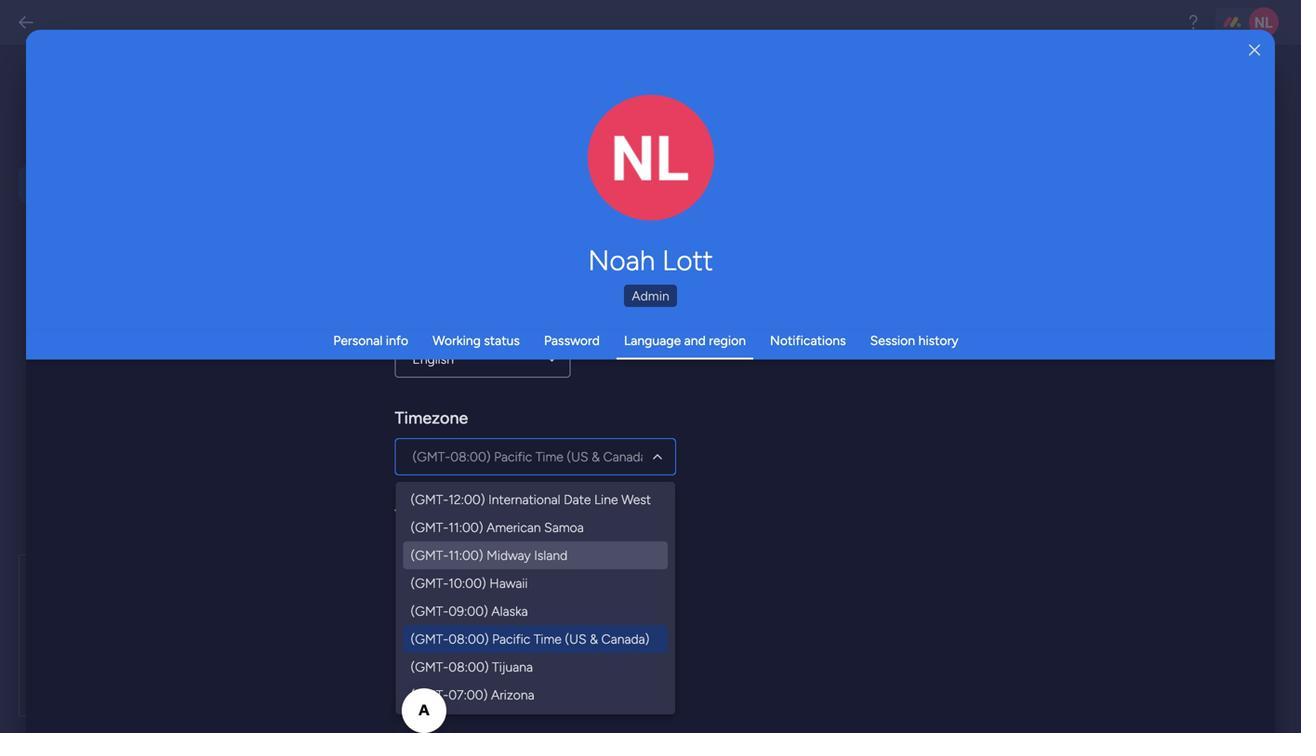 Task type: locate. For each thing, give the bounding box(es) containing it.
date format
[[395, 623, 486, 643]]

weekends up mode,
[[506, 304, 565, 320]]

canada)
[[603, 449, 652, 465], [602, 631, 650, 647]]

11:00) up 12 hours 09:29 am
[[449, 520, 483, 535]]

1 horizontal spatial will
[[357, 610, 376, 626]]

1 horizontal spatial of
[[431, 161, 443, 177]]

personal info link
[[333, 333, 409, 348]]

0 vertical spatial 2023
[[505, 654, 535, 670]]

(gmt-08:00) pacific time (us & canada) down with
[[411, 631, 650, 647]]

not
[[420, 304, 439, 320]]

notifications link
[[770, 333, 846, 348]]

1 vertical spatial hours
[[443, 566, 480, 583]]

(gmt- up packed
[[411, 575, 449, 591]]

the left all
[[516, 161, 535, 177]]

hours
[[440, 538, 477, 554], [443, 566, 480, 583]]

file
[[571, 558, 594, 578], [501, 610, 518, 626]]

status
[[484, 333, 520, 348]]

etc..)
[[505, 181, 534, 197]]

samoa
[[544, 520, 584, 535]]

and down on
[[563, 323, 584, 339]]

(gmt- up 'date format'
[[411, 603, 449, 619]]

a
[[532, 558, 540, 578], [468, 610, 475, 626], [650, 663, 656, 679]]

admin
[[632, 288, 670, 304]]

&
[[592, 449, 600, 465], [590, 631, 598, 647], [568, 663, 576, 679]]

2 11:00) from the top
[[449, 547, 483, 563]]

with
[[522, 610, 547, 626]]

0 vertical spatial a
[[532, 558, 540, 578]]

1 vertical spatial 2023
[[505, 681, 535, 696]]

08:00) up december 15, 2023
[[449, 631, 489, 647]]

1 vertical spatial a
[[468, 610, 475, 626]]

timeline.
[[608, 304, 657, 320]]

(us down any
[[565, 631, 587, 647]]

& up updates on the bottom left of page
[[590, 631, 598, 647]]

will
[[336, 323, 355, 339], [357, 610, 376, 626]]

0 vertical spatial 11:00)
[[449, 520, 483, 535]]

0 vertical spatial of
[[431, 161, 443, 177]]

& left updates on the bottom left of page
[[568, 663, 576, 679]]

export up your
[[309, 511, 376, 538]]

timeline,
[[452, 181, 502, 197]]

change for change profile picture
[[612, 167, 654, 182]]

(.zip)
[[598, 558, 635, 578]]

to
[[443, 304, 455, 320], [463, 663, 475, 679]]

packed
[[397, 610, 439, 626]]

1 vertical spatial 09:29
[[484, 566, 520, 583]]

format for date format
[[435, 623, 486, 643]]

0 vertical spatial weekends
[[506, 304, 565, 320]]

12 hours 09:29 am
[[423, 538, 542, 554]]

1 vertical spatial format
[[435, 623, 486, 643]]

and up you
[[588, 590, 610, 606]]

(gmt-07:00) arizona
[[411, 687, 535, 703]]

pacific
[[494, 449, 532, 465], [492, 631, 531, 647]]

weekends
[[506, 304, 565, 320], [373, 367, 431, 382]]

weekends down the each
[[373, 367, 431, 382]]

format down 09:00) at the left bottom of the page
[[435, 623, 486, 643]]

1 vertical spatial file
[[501, 610, 518, 626]]

(gmt- up export account data
[[411, 492, 449, 507]]

in right places in the top of the page
[[668, 161, 678, 177]]

0 horizontal spatial file
[[501, 610, 518, 626]]

0 vertical spatial hours
[[440, 538, 477, 554]]

0 horizontal spatial files
[[380, 663, 404, 679]]

pacific up the tijuana
[[492, 631, 531, 647]]

zip
[[545, 558, 567, 578]]

and
[[563, 323, 584, 339], [684, 333, 706, 348], [588, 590, 610, 606]]

1 horizontal spatial date
[[564, 492, 591, 507]]

to up december,
[[463, 663, 475, 679]]

0 horizontal spatial or
[[404, 304, 416, 320]]

pacific up international
[[494, 449, 532, 465]]

1 vertical spatial of
[[327, 590, 339, 606]]

account
[[381, 511, 463, 538], [449, 558, 510, 578]]

working
[[433, 333, 481, 348]]

0 vertical spatial account
[[381, 511, 463, 538]]

or right view
[[508, 343, 520, 359]]

canada) down you
[[602, 631, 650, 647]]

0 horizontal spatial weekends
[[373, 367, 431, 382]]

export for export your whole account in a zip file (.zip)
[[309, 558, 358, 578]]

arizona
[[491, 687, 535, 703]]

boards
[[423, 590, 463, 606]]

0 vertical spatial files
[[574, 610, 598, 626]]

in inside all of the account's boards (including shareable and private boards) will be packed into a zip file with any files you might have in those boards.
[[340, 629, 350, 645]]

export up all
[[309, 558, 358, 578]]

change inside change profile picture
[[612, 167, 654, 182]]

2023 down exclude files attached to board columns & updates for a faster export
[[505, 681, 535, 696]]

personal info
[[333, 333, 409, 348]]

system
[[331, 181, 373, 197]]

1 vertical spatial account
[[449, 558, 510, 578]]

0 horizontal spatial change
[[309, 161, 354, 177]]

those
[[353, 629, 386, 645]]

0 vertical spatial date
[[564, 492, 591, 507]]

1 vertical spatial time
[[395, 506, 432, 526]]

24
[[423, 566, 439, 583]]

(gmt- up '24'
[[411, 547, 449, 563]]

zip
[[478, 610, 497, 626]]

09:29
[[481, 538, 517, 554], [484, 566, 520, 583]]

1 export from the top
[[309, 511, 376, 538]]

0 horizontal spatial and
[[563, 323, 584, 339]]

hours up export your whole account in a zip file (.zip)
[[440, 538, 477, 554]]

0 vertical spatial 09:29
[[481, 538, 517, 554]]

shareable
[[527, 590, 585, 606]]

format up 12 hours 09:29 am
[[436, 506, 487, 526]]

view
[[478, 343, 505, 359]]

show
[[337, 367, 370, 382]]

related
[[584, 161, 624, 177]]

have
[[309, 629, 336, 645]]

2 vertical spatial time
[[534, 631, 562, 647]]

1 2023 from the top
[[505, 654, 535, 670]]

1 vertical spatial canada)
[[602, 631, 650, 647]]

you
[[601, 610, 623, 626]]

1 11:00) from the top
[[449, 520, 483, 535]]

0 vertical spatial to
[[443, 304, 455, 320]]

the up boards)
[[342, 590, 361, 606]]

noah lott
[[588, 244, 713, 277]]

time
[[536, 449, 564, 465], [395, 506, 432, 526], [534, 631, 562, 647]]

the left the system
[[309, 181, 328, 197]]

1 horizontal spatial a
[[532, 558, 540, 578]]

all
[[309, 590, 323, 606]]

1 horizontal spatial weekends
[[506, 304, 565, 320]]

files right exclude
[[380, 663, 404, 679]]

1 horizontal spatial file
[[571, 558, 594, 578]]

08:00) up december,
[[449, 659, 489, 675]]

each
[[397, 343, 425, 359]]

will up those
[[357, 610, 376, 626]]

language
[[624, 333, 681, 348]]

2 vertical spatial &
[[568, 663, 576, 679]]

2 export from the top
[[309, 558, 358, 578]]

0 vertical spatial or
[[404, 304, 416, 320]]

to right not
[[443, 304, 455, 320]]

0 horizontal spatial of
[[327, 590, 339, 606]]

0 vertical spatial export
[[309, 511, 376, 538]]

1 vertical spatial export
[[309, 558, 358, 578]]

canada) up west
[[603, 449, 652, 465]]

0 horizontal spatial will
[[336, 323, 355, 339]]

(gmt-12:00) international date line west
[[411, 492, 651, 507]]

hours for 24 hours
[[443, 566, 480, 583]]

and left region
[[684, 333, 706, 348]]

date right be
[[395, 623, 431, 643]]

change
[[309, 161, 354, 177], [612, 167, 654, 182]]

export for export account data
[[309, 511, 376, 538]]

0 vertical spatial will
[[336, 323, 355, 339]]

(us up (gmt-12:00) international date line west
[[567, 449, 589, 465]]

time up the 12 on the left
[[395, 506, 432, 526]]

places
[[627, 161, 665, 177]]

1 vertical spatial files
[[380, 663, 404, 679]]

08:00) up 12:00) on the bottom left
[[450, 449, 491, 465]]

in up etc..)
[[502, 161, 513, 177]]

(gmt- up 15
[[411, 659, 449, 675]]

2023 for 15 december, 2023
[[505, 681, 535, 696]]

& up line
[[592, 449, 600, 465]]

weekends inside decide whether or not to present weekends on the timeline. this will set the default presentation mode, and users may change it from each timeline view or widget.
[[506, 304, 565, 320]]

(gmt-08:00) pacific time (us & canada) up (gmt-12:00) international date line west
[[413, 449, 652, 465]]

24 hours 09:29
[[423, 566, 520, 583]]

a inside all of the account's boards (including shareable and private boards) will be packed into a zip file with any files you might have in those boards.
[[468, 610, 475, 626]]

1 horizontal spatial files
[[574, 610, 598, 626]]

0 horizontal spatial to
[[443, 304, 455, 320]]

1 horizontal spatial to
[[463, 663, 475, 679]]

09:29 for 09:29 am
[[481, 538, 517, 554]]

time down any
[[534, 631, 562, 647]]

0 vertical spatial 08:00)
[[450, 449, 491, 465]]

date
[[554, 161, 580, 177]]

2023 right 15,
[[505, 654, 535, 670]]

the left week
[[446, 161, 465, 177]]

password
[[544, 333, 600, 348]]

11:00) up 24 hours 09:29
[[449, 547, 483, 563]]

0 vertical spatial canada)
[[603, 449, 652, 465]]

2 horizontal spatial and
[[684, 333, 706, 348]]

15
[[423, 681, 436, 696]]

time up (gmt-12:00) international date line west
[[536, 449, 564, 465]]

in
[[502, 161, 513, 177], [668, 161, 678, 177], [515, 558, 528, 578], [340, 629, 350, 645]]

personal
[[333, 333, 383, 348]]

1 vertical spatial 11:00)
[[449, 547, 483, 563]]

learn more link
[[420, 704, 490, 724]]

1 horizontal spatial change
[[612, 167, 654, 182]]

change up the picture
[[612, 167, 654, 182]]

on
[[568, 304, 583, 320]]

files right any
[[574, 610, 598, 626]]

change inside change the first day of the week in the all date related places in the system (date picker, timeline, etc..)
[[309, 161, 354, 177]]

in down am
[[515, 558, 528, 578]]

close image
[[1249, 43, 1261, 57]]

or left not
[[404, 304, 416, 320]]

notifications
[[770, 333, 846, 348]]

change profile picture button
[[588, 95, 714, 221]]

1 vertical spatial &
[[590, 631, 598, 647]]

1 vertical spatial (us
[[565, 631, 587, 647]]

1 vertical spatial will
[[357, 610, 376, 626]]

in right have
[[340, 629, 350, 645]]

2 2023 from the top
[[505, 681, 535, 696]]

will inside decide whether or not to present weekends on the timeline. this will set the default presentation mode, and users may change it from each timeline view or widget.
[[336, 323, 355, 339]]

of right day
[[431, 161, 443, 177]]

first
[[380, 161, 403, 177]]

and inside all of the account's boards (including shareable and private boards) will be packed into a zip file with any files you might have in those boards.
[[588, 590, 610, 606]]

picker,
[[411, 181, 449, 197]]

0 horizontal spatial a
[[468, 610, 475, 626]]

files
[[574, 610, 598, 626], [380, 663, 404, 679]]

0 horizontal spatial date
[[395, 623, 431, 643]]

will left set
[[336, 323, 355, 339]]

decide whether or not to present weekends on the timeline. this will set the default presentation mode, and users may change it from each timeline view or widget.
[[309, 304, 657, 359]]

american
[[487, 520, 541, 535]]

09:29 down (gmt-11:00) american samoa
[[481, 538, 517, 554]]

1 horizontal spatial and
[[588, 590, 610, 606]]

(gmt-08:00) tijuana
[[411, 659, 533, 675]]

change up the system
[[309, 161, 354, 177]]

2023 for december 15, 2023
[[505, 654, 535, 670]]

(gmt-10:00) hawaii
[[411, 575, 528, 591]]

2 vertical spatial a
[[650, 663, 656, 679]]

0 vertical spatial (gmt-08:00) pacific time (us & canada)
[[413, 449, 652, 465]]

date left line
[[564, 492, 591, 507]]

0 vertical spatial format
[[436, 506, 487, 526]]

faster
[[660, 663, 693, 679]]

any
[[550, 610, 571, 626]]

of right all
[[327, 590, 339, 606]]

2023
[[505, 654, 535, 670], [505, 681, 535, 696]]

hours up boards
[[443, 566, 480, 583]]

08:00)
[[450, 449, 491, 465], [449, 631, 489, 647], [449, 659, 489, 675]]

09:29 down midway
[[484, 566, 520, 583]]

11:00)
[[449, 520, 483, 535], [449, 547, 483, 563]]

export
[[309, 511, 376, 538], [309, 558, 358, 578]]

1 vertical spatial or
[[508, 343, 520, 359]]



Task type: describe. For each thing, give the bounding box(es) containing it.
of inside all of the account's boards (including shareable and private boards) will be packed into a zip file with any files you might have in those boards.
[[327, 590, 339, 606]]

timezone
[[395, 408, 468, 428]]

15 december, 2023
[[423, 681, 535, 696]]

1 vertical spatial (gmt-08:00) pacific time (us & canada)
[[411, 631, 650, 647]]

0 vertical spatial (us
[[567, 449, 589, 465]]

work
[[498, 89, 535, 108]]

mode,
[[523, 323, 559, 339]]

into
[[442, 610, 465, 626]]

exclude files attached to board columns & updates for a faster export
[[331, 663, 734, 679]]

island
[[534, 547, 568, 563]]

07:00)
[[449, 687, 488, 703]]

for
[[630, 663, 646, 679]]

10:00)
[[449, 575, 486, 591]]

whole
[[400, 558, 445, 578]]

(gmt- up the 12 on the left
[[411, 520, 449, 535]]

picture
[[632, 183, 670, 198]]

whether
[[353, 304, 401, 320]]

0 vertical spatial file
[[571, 558, 594, 578]]

working status link
[[433, 333, 520, 348]]

file inside all of the account's boards (including shareable and private boards) will be packed into a zip file with any files you might have in those boards.
[[501, 610, 518, 626]]

tijuana
[[492, 659, 533, 675]]

(gmt- down packed
[[411, 631, 449, 647]]

noah
[[588, 244, 655, 277]]

widget.
[[523, 343, 567, 359]]

the up 'from'
[[379, 323, 398, 339]]

2 horizontal spatial a
[[650, 663, 656, 679]]

data
[[469, 511, 514, 538]]

from
[[366, 343, 394, 359]]

change for change the first day of the week in the all date related places in the system (date picker, timeline, etc..)
[[309, 161, 354, 177]]

09:29 for 09:29
[[484, 566, 520, 583]]

december 15, 2023
[[423, 654, 535, 670]]

day
[[406, 161, 427, 177]]

the up the system
[[357, 161, 377, 177]]

your
[[362, 558, 396, 578]]

export your whole account in a zip file (.zip)
[[309, 558, 635, 578]]

12
[[423, 538, 436, 554]]

show weekends
[[337, 367, 431, 382]]

the inside all of the account's boards (including shareable and private boards) will be packed into a zip file with any files you might have in those boards.
[[342, 590, 361, 606]]

1 vertical spatial date
[[395, 623, 431, 643]]

line
[[594, 492, 618, 507]]

attached
[[407, 663, 459, 679]]

(gmt-09:00) alaska
[[411, 603, 528, 619]]

learn more
[[420, 705, 490, 722]]

session history link
[[870, 333, 959, 348]]

(date
[[377, 181, 407, 197]]

info
[[386, 333, 409, 348]]

west
[[621, 492, 651, 507]]

the right on
[[586, 304, 605, 320]]

11:00) for american
[[449, 520, 483, 535]]

language and region link
[[624, 333, 746, 348]]

account's
[[365, 590, 420, 606]]

15,
[[486, 654, 502, 670]]

noah lott button
[[395, 244, 907, 277]]

noah lott image
[[1249, 7, 1279, 37]]

session history
[[870, 333, 959, 348]]

(gmt- down timezone
[[413, 449, 450, 465]]

v2 export image
[[375, 706, 390, 722]]

profile
[[657, 167, 691, 182]]

time format
[[395, 506, 487, 526]]

week
[[469, 161, 499, 177]]

boards.
[[389, 629, 432, 645]]

boards)
[[309, 610, 353, 626]]

format for time format
[[436, 506, 487, 526]]

beta
[[618, 91, 645, 107]]

users
[[587, 323, 618, 339]]

12:00)
[[449, 492, 485, 507]]

december,
[[439, 681, 502, 696]]

learn
[[420, 705, 454, 722]]

presentation
[[446, 323, 520, 339]]

0 vertical spatial pacific
[[494, 449, 532, 465]]

change
[[309, 343, 352, 359]]

schedule
[[539, 89, 603, 108]]

password link
[[544, 333, 600, 348]]

1 horizontal spatial or
[[508, 343, 520, 359]]

alaska
[[492, 603, 528, 619]]

change profile picture
[[612, 167, 691, 198]]

1 vertical spatial weekends
[[373, 367, 431, 382]]

0 vertical spatial time
[[536, 449, 564, 465]]

(including
[[466, 590, 524, 606]]

it
[[355, 343, 363, 359]]

timeline
[[429, 343, 475, 359]]

hawaii
[[490, 575, 528, 591]]

(gmt- up learn
[[411, 687, 449, 703]]

december
[[423, 654, 483, 670]]

back to workspace image
[[17, 13, 35, 32]]

might
[[626, 610, 660, 626]]

will inside all of the account's boards (including shareable and private boards) will be packed into a zip file with any files you might have in those boards.
[[357, 610, 376, 626]]

session
[[870, 333, 915, 348]]

history
[[919, 333, 959, 348]]

set
[[358, 323, 376, 339]]

am
[[521, 538, 542, 554]]

export account data
[[309, 511, 514, 538]]

1 vertical spatial to
[[463, 663, 475, 679]]

(gmt-11:00) american samoa
[[411, 520, 584, 535]]

0 vertical spatial &
[[592, 449, 600, 465]]

2 vertical spatial 08:00)
[[449, 659, 489, 675]]

may
[[622, 323, 646, 339]]

11:00) for midway
[[449, 547, 483, 563]]

1 vertical spatial 08:00)
[[449, 631, 489, 647]]

1 vertical spatial pacific
[[492, 631, 531, 647]]

of inside change the first day of the week in the all date related places in the system (date picker, timeline, etc..)
[[431, 161, 443, 177]]

to inside decide whether or not to present weekends on the timeline. this will set the default presentation mode, and users may change it from each timeline view or widget.
[[443, 304, 455, 320]]

all
[[538, 161, 551, 177]]

board
[[478, 663, 512, 679]]

hours for 12 hours
[[440, 538, 477, 554]]

files inside all of the account's boards (including shareable and private boards) will be packed into a zip file with any files you might have in those boards.
[[574, 610, 598, 626]]

region
[[709, 333, 746, 348]]

exclude
[[331, 663, 377, 679]]

and inside decide whether or not to present weekends on the timeline. this will set the default presentation mode, and users may change it from each timeline view or widget.
[[563, 323, 584, 339]]

present
[[458, 304, 503, 320]]

updates
[[579, 663, 627, 679]]

help image
[[1184, 13, 1203, 32]]



